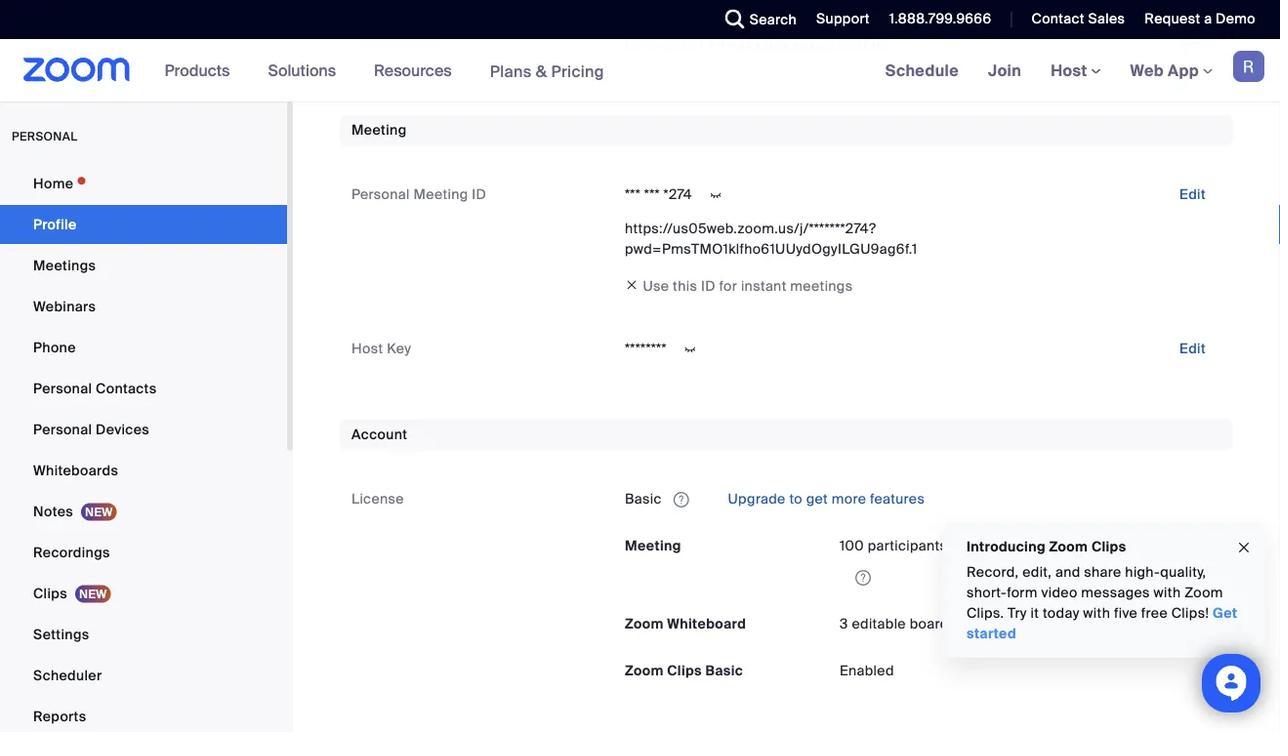 Task type: vqa. For each thing, say whether or not it's contained in the screenshot.
first Edit button from the bottom of the page
yes



Task type: locate. For each thing, give the bounding box(es) containing it.
form
[[1007, 584, 1038, 602]]

profile picture image
[[1234, 51, 1265, 82]]

0 horizontal spatial host
[[352, 339, 383, 358]]

features down the video
[[1054, 615, 1109, 633]]

edit button for personal meeting id
[[1164, 179, 1222, 211]]

free
[[1142, 605, 1168, 623]]

meetings navigation
[[871, 39, 1281, 103]]

1 vertical spatial edit
[[1180, 186, 1206, 204]]

high-
[[1126, 564, 1161, 582]]

clips down zoom whiteboard
[[668, 662, 702, 680]]

devices
[[96, 421, 149, 439]]

quality,
[[1161, 564, 1207, 582]]

2 vertical spatial edit
[[1180, 339, 1206, 358]]

clips link
[[0, 574, 287, 613]]

3 editable boards with standard features
[[840, 615, 1109, 633]]

get started link
[[967, 605, 1238, 643]]

time
[[352, 35, 384, 53]]

0 vertical spatial use
[[625, 35, 652, 53]]

get started
[[967, 605, 1238, 643]]

clips up "share"
[[1092, 538, 1127, 556]]

banner containing products
[[0, 39, 1281, 103]]

0 vertical spatial application
[[625, 484, 1222, 515]]

license
[[352, 490, 404, 508]]

basic left learn more about your license type image
[[625, 490, 662, 508]]

profile link
[[0, 205, 287, 244]]

join link
[[974, 39, 1037, 102]]

0 horizontal spatial id
[[472, 186, 487, 204]]

host down "contact sales" on the top right
[[1051, 60, 1092, 81]]

short-
[[967, 584, 1007, 602]]

notes
[[33, 503, 73, 521]]

time format
[[352, 35, 435, 53]]

0 vertical spatial host
[[1051, 60, 1092, 81]]

meeting
[[352, 121, 407, 139], [414, 186, 469, 204], [625, 537, 682, 555], [1068, 537, 1123, 555]]

record, edit, and share high-quality, short-form video messages with zoom clips. try it today with five free clips!
[[967, 564, 1224, 623]]

0 vertical spatial clips
[[1092, 538, 1127, 556]]

five
[[1115, 605, 1138, 623]]

use left the "this"
[[643, 277, 670, 295]]

application containing basic
[[625, 484, 1222, 515]]

id
[[472, 186, 487, 204], [701, 277, 716, 295]]

1 horizontal spatial with
[[1084, 605, 1111, 623]]

learn more about increasing meeting capacity image
[[850, 569, 877, 587]]

host inside meetings navigation
[[1051, 60, 1092, 81]]

1 edit from the top
[[1180, 35, 1206, 53]]

basic
[[625, 490, 662, 508], [706, 662, 744, 680]]

sales
[[1089, 10, 1126, 28]]

with down the short-
[[960, 615, 988, 633]]

edit button for time format
[[1164, 29, 1222, 60]]

0 horizontal spatial features
[[870, 490, 925, 508]]

zoom up clips!
[[1185, 584, 1224, 602]]

pricing
[[551, 61, 605, 81]]

video
[[1042, 584, 1078, 602]]

resources button
[[374, 39, 461, 102]]

personal
[[352, 186, 410, 204], [33, 380, 92, 398], [33, 421, 92, 439]]

1 vertical spatial personal
[[33, 380, 92, 398]]

and
[[1056, 564, 1081, 582]]

0 horizontal spatial clips
[[33, 585, 67, 603]]

account
[[352, 425, 408, 444]]

personal for personal meeting id
[[352, 186, 410, 204]]

features
[[870, 490, 925, 508], [1054, 615, 1109, 633]]

use this id for instant meetings
[[643, 277, 853, 295]]

&
[[536, 61, 547, 81]]

clips inside personal menu menu
[[33, 585, 67, 603]]

request a demo
[[1145, 10, 1256, 28]]

host key
[[352, 339, 411, 358]]

personal inside "link"
[[33, 380, 92, 398]]

show personal meeting id image
[[700, 187, 732, 204]]

1 horizontal spatial features
[[1054, 615, 1109, 633]]

********
[[625, 339, 667, 358]]

search
[[750, 10, 797, 28]]

hour
[[675, 35, 705, 53]]

application
[[625, 484, 1222, 515], [840, 530, 1222, 593]]

2 edit button from the top
[[1164, 179, 1222, 211]]

0 horizontal spatial ***
[[625, 186, 641, 204]]

upgrade
[[728, 490, 786, 508]]

with down messages
[[1084, 605, 1111, 623]]

instant
[[741, 277, 787, 295]]

webinars
[[33, 297, 96, 316]]

1 horizontal spatial id
[[701, 277, 716, 295]]

format
[[388, 35, 435, 53]]

1 vertical spatial application
[[840, 530, 1222, 593]]

upgrade to get more features
[[725, 490, 925, 508]]

0 vertical spatial edit
[[1180, 35, 1206, 53]]

profile
[[33, 215, 77, 233]]

100
[[840, 537, 864, 555]]

webinars link
[[0, 287, 287, 326]]

2 horizontal spatial clips
[[1092, 538, 1127, 556]]

use left '12-'
[[625, 35, 652, 53]]

2 vertical spatial edit button
[[1164, 333, 1222, 364]]

zoom up zoom clips basic
[[625, 615, 664, 633]]

plans & pricing
[[490, 61, 605, 81]]

1 vertical spatial use
[[643, 277, 670, 295]]

upgrade to get more features link
[[725, 490, 925, 508]]

clips up the settings at left
[[33, 585, 67, 603]]

0 vertical spatial edit button
[[1164, 29, 1222, 60]]

get
[[1213, 605, 1238, 623]]

demo
[[1216, 10, 1256, 28]]

1 horizontal spatial host
[[1051, 60, 1092, 81]]

recordings
[[33, 544, 110, 562]]

host button
[[1051, 60, 1101, 81]]

request
[[1145, 10, 1201, 28]]

web app
[[1131, 60, 1200, 81]]

zoom
[[1050, 538, 1089, 556], [1185, 584, 1224, 602], [625, 615, 664, 633], [625, 662, 664, 680]]

meetings
[[791, 277, 853, 295]]

request a demo link
[[1131, 0, 1281, 39], [1145, 10, 1256, 28]]

zoom up and in the right of the page
[[1050, 538, 1089, 556]]

1 horizontal spatial basic
[[706, 662, 744, 680]]

2 vertical spatial personal
[[33, 421, 92, 439]]

whiteboards
[[33, 462, 118, 480]]

with up free
[[1154, 584, 1181, 602]]

host left key
[[352, 339, 383, 358]]

1 horizontal spatial clips
[[668, 662, 702, 680]]

banner
[[0, 39, 1281, 103]]

increase
[[1006, 537, 1064, 555]]

edit for time format
[[1180, 35, 1206, 53]]

share
[[1085, 564, 1122, 582]]

increase meeting capacity link
[[1003, 537, 1185, 555]]

0 vertical spatial basic
[[625, 490, 662, 508]]

2 edit from the top
[[1180, 186, 1206, 204]]

support link
[[802, 0, 875, 39], [817, 10, 870, 28]]

plans & pricing link
[[490, 61, 605, 81], [490, 61, 605, 81]]

3
[[840, 615, 849, 633]]

1 horizontal spatial ***
[[645, 186, 660, 204]]

1 vertical spatial features
[[1054, 615, 1109, 633]]

1 vertical spatial clips
[[33, 585, 67, 603]]

personal menu menu
[[0, 164, 287, 733]]

basic down whiteboard
[[706, 662, 744, 680]]

features up 100 participants
[[870, 490, 925, 508]]

2 vertical spatial clips
[[668, 662, 702, 680]]

3 edit button from the top
[[1164, 333, 1222, 364]]

host for host key
[[352, 339, 383, 358]]

1 vertical spatial id
[[701, 277, 716, 295]]

web
[[1131, 60, 1164, 81]]

1 vertical spatial edit button
[[1164, 179, 1222, 211]]

search button
[[711, 0, 802, 39]]

0 vertical spatial personal
[[352, 186, 410, 204]]

show host key image
[[675, 341, 706, 358]]

solutions
[[268, 60, 336, 81]]

zoom down zoom whiteboard
[[625, 662, 664, 680]]

0 vertical spatial id
[[472, 186, 487, 204]]

2 horizontal spatial with
[[1154, 584, 1181, 602]]

solutions button
[[268, 39, 345, 102]]

settings
[[33, 626, 89, 644]]

edit button
[[1164, 29, 1222, 60], [1164, 179, 1222, 211], [1164, 333, 1222, 364]]

edit
[[1180, 35, 1206, 53], [1180, 186, 1206, 204], [1180, 339, 1206, 358]]

1 vertical spatial host
[[352, 339, 383, 358]]

0 horizontal spatial basic
[[625, 490, 662, 508]]

1 edit button from the top
[[1164, 29, 1222, 60]]

scheduler
[[33, 667, 102, 685]]

*274
[[664, 186, 693, 204]]



Task type: describe. For each thing, give the bounding box(es) containing it.
key
[[387, 339, 411, 358]]

learn more about your license type image
[[672, 493, 691, 507]]

zoom clips basic
[[625, 662, 744, 680]]

id for this
[[701, 277, 716, 295]]

it
[[1031, 605, 1040, 623]]

personal for personal contacts
[[33, 380, 92, 398]]

zoom logo image
[[23, 58, 131, 82]]

a
[[1205, 10, 1213, 28]]

0 vertical spatial features
[[870, 490, 925, 508]]

*** *** *274
[[625, 186, 693, 204]]

use for use this id for instant meetings
[[643, 277, 670, 295]]

more
[[832, 490, 867, 508]]

recordings link
[[0, 533, 287, 572]]

edit for personal meeting id
[[1180, 186, 1206, 204]]

zoom inside the record, edit, and share high-quality, short-form video messages with zoom clips. try it today with five free clips!
[[1185, 584, 1224, 602]]

schedule link
[[871, 39, 974, 102]]

resources
[[374, 60, 452, 81]]

pm)
[[855, 35, 880, 53]]

try
[[1008, 605, 1027, 623]]

app
[[1168, 60, 1200, 81]]

introducing zoom clips
[[967, 538, 1127, 556]]

participants
[[868, 537, 948, 555]]

02:00
[[810, 35, 851, 53]]

use for use 12-hour time (example: 02:00 pm)
[[625, 35, 652, 53]]

support link right search
[[802, 0, 875, 39]]

personal contacts
[[33, 380, 157, 398]]

clips.
[[967, 605, 1005, 623]]

zoom whiteboard
[[625, 615, 747, 633]]

(example:
[[742, 35, 807, 53]]

scheduler link
[[0, 656, 287, 696]]

personal contacts link
[[0, 369, 287, 408]]

phone
[[33, 338, 76, 357]]

contact
[[1032, 10, 1085, 28]]

settings link
[[0, 615, 287, 655]]

host for host
[[1051, 60, 1092, 81]]

https://us05web.zoom.us/j/*******274?
[[625, 219, 877, 237]]

to
[[790, 490, 803, 508]]

home link
[[0, 164, 287, 203]]

reports
[[33, 708, 86, 726]]

reports link
[[0, 698, 287, 733]]

edit,
[[1023, 564, 1052, 582]]

started
[[967, 625, 1017, 643]]

https://us05web.zoom.us/j/*******274? pwd=pmstmo1klfho61uuydogyilgu9ag6f.1
[[625, 219, 918, 258]]

pwd=pmstmo1klfho61uuydogyilgu9ag6f.1
[[625, 240, 918, 258]]

notes link
[[0, 492, 287, 531]]

personal devices
[[33, 421, 149, 439]]

home
[[33, 174, 74, 192]]

personal
[[12, 129, 78, 144]]

use 12-hour time (example: 02:00 pm)
[[625, 35, 880, 53]]

close image
[[1237, 537, 1252, 559]]

capacity
[[1126, 537, 1185, 555]]

increase meeting capacity
[[1003, 537, 1185, 555]]

standard
[[991, 615, 1051, 633]]

today
[[1043, 605, 1080, 623]]

support link up 02:00
[[817, 10, 870, 28]]

schedule
[[886, 60, 959, 81]]

support
[[817, 10, 870, 28]]

time
[[708, 35, 738, 53]]

boards
[[910, 615, 957, 633]]

id for meeting
[[472, 186, 487, 204]]

contact sales
[[1032, 10, 1126, 28]]

products
[[165, 60, 230, 81]]

personal for personal devices
[[33, 421, 92, 439]]

1 *** from the left
[[625, 186, 641, 204]]

clips!
[[1172, 605, 1210, 623]]

1 vertical spatial basic
[[706, 662, 744, 680]]

whiteboards link
[[0, 451, 287, 490]]

plans
[[490, 61, 532, 81]]

enabled
[[840, 662, 895, 680]]

application containing 100 participants
[[840, 530, 1222, 593]]

for
[[720, 277, 738, 295]]

2 *** from the left
[[645, 186, 660, 204]]

product information navigation
[[150, 39, 619, 103]]

introducing
[[967, 538, 1046, 556]]

whiteboard
[[668, 615, 747, 633]]

this
[[673, 277, 698, 295]]

contacts
[[96, 380, 157, 398]]

phone link
[[0, 328, 287, 367]]

record,
[[967, 564, 1019, 582]]

0 horizontal spatial with
[[960, 615, 988, 633]]

messages
[[1082, 584, 1151, 602]]

meetings
[[33, 256, 96, 275]]

personal meeting id
[[352, 186, 487, 204]]

12-
[[655, 35, 675, 53]]

100 participants
[[840, 537, 948, 555]]

3 edit from the top
[[1180, 339, 1206, 358]]

editable
[[852, 615, 906, 633]]



